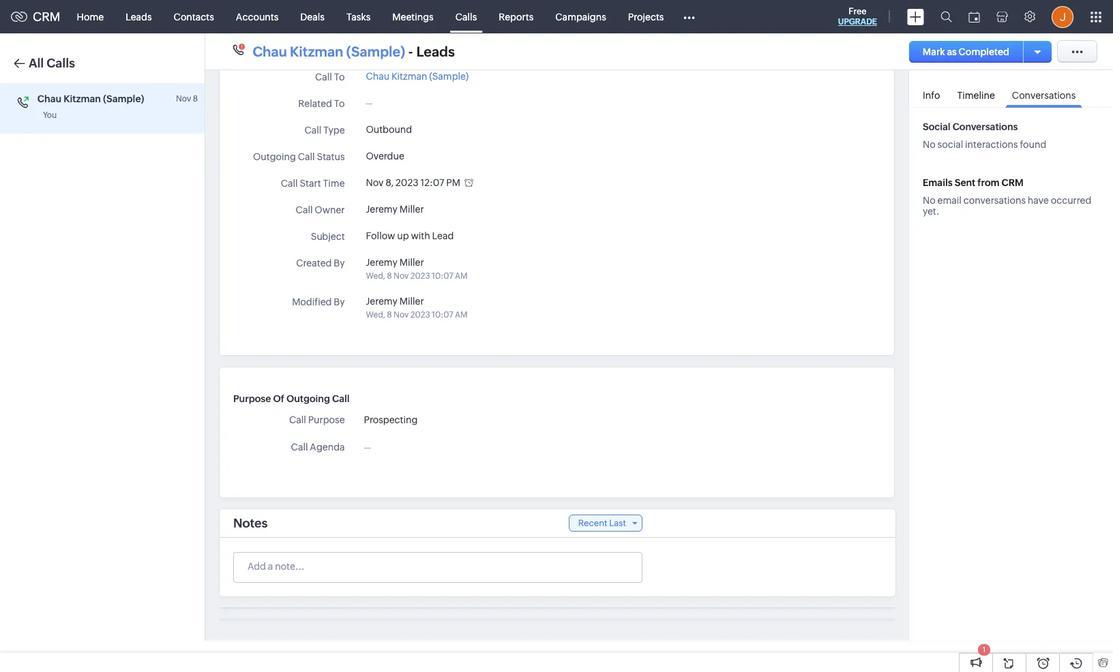 Task type: locate. For each thing, give the bounding box(es) containing it.
kitzman
[[290, 43, 344, 59], [392, 71, 428, 82], [64, 94, 101, 104]]

all
[[29, 56, 44, 70]]

chau kitzman (sample)
[[366, 71, 469, 82], [37, 94, 144, 104]]

0 vertical spatial leads
[[126, 11, 152, 22]]

0 vertical spatial conversations
[[1013, 90, 1077, 101]]

1 vertical spatial 2023
[[411, 272, 430, 281]]

by right created
[[334, 258, 345, 269]]

0 vertical spatial 8
[[193, 94, 198, 104]]

2 vertical spatial chau
[[37, 94, 61, 104]]

0 horizontal spatial leads
[[126, 11, 152, 22]]

2 jeremy from the top
[[366, 257, 398, 268]]

conversations up found
[[1013, 90, 1077, 101]]

outgoing up call purpose
[[287, 394, 330, 405]]

home link
[[66, 0, 115, 33]]

call for purpose
[[289, 415, 306, 426]]

jeremy right modified by
[[366, 296, 398, 307]]

chau kitzman (sample) link down -
[[366, 71, 469, 82]]

timeline link
[[951, 81, 1003, 107]]

call left start
[[281, 178, 298, 189]]

chau down chau kitzman (sample) - leads
[[366, 71, 390, 82]]

1 horizontal spatial leads
[[417, 43, 455, 59]]

am for modified by
[[455, 311, 468, 320]]

10:07 for modified by
[[432, 311, 454, 320]]

crm
[[33, 10, 60, 24], [1002, 177, 1024, 188]]

(sample) down calls link
[[430, 71, 469, 82]]

1 miller from the top
[[400, 204, 424, 215]]

1 vertical spatial purpose
[[308, 415, 345, 426]]

1 horizontal spatial chau
[[253, 43, 287, 59]]

calendar image
[[969, 11, 981, 22]]

subject
[[311, 231, 345, 242]]

chau up you
[[37, 94, 61, 104]]

call left type
[[305, 125, 322, 136]]

1 vertical spatial no
[[923, 195, 936, 206]]

leads right -
[[417, 43, 455, 59]]

to
[[334, 72, 345, 83], [334, 98, 345, 109]]

info
[[923, 90, 941, 101]]

0 vertical spatial purpose
[[233, 394, 271, 405]]

deals link
[[290, 0, 336, 33]]

0 vertical spatial chau kitzman (sample)
[[366, 71, 469, 82]]

emails sent from crm no email conversations have occurred yet.
[[923, 177, 1092, 217]]

12:07
[[421, 177, 445, 188]]

wed, for modified by
[[366, 311, 386, 320]]

miller for created by
[[400, 257, 424, 268]]

1 to from the top
[[334, 72, 345, 83]]

0 vertical spatial chau kitzman (sample) link
[[253, 43, 406, 60]]

crm right from
[[1002, 177, 1024, 188]]

2 10:07 from the top
[[432, 311, 454, 320]]

call purpose
[[289, 415, 345, 426]]

you
[[43, 111, 57, 120]]

chau kitzman (sample) link up call to
[[253, 43, 406, 60]]

0 horizontal spatial crm
[[33, 10, 60, 24]]

kitzman down the all calls
[[64, 94, 101, 104]]

2 by from the top
[[334, 297, 345, 308]]

jeremy for created by
[[366, 257, 398, 268]]

crm left home link on the left top
[[33, 10, 60, 24]]

call
[[315, 72, 332, 83], [305, 125, 322, 136], [298, 152, 315, 162], [281, 178, 298, 189], [296, 205, 313, 216], [332, 394, 350, 405], [289, 415, 306, 426], [291, 442, 308, 453]]

calls right all
[[47, 56, 75, 70]]

0 vertical spatial no
[[923, 139, 936, 150]]

0 horizontal spatial kitzman
[[64, 94, 101, 104]]

call agenda
[[291, 442, 345, 453]]

social
[[938, 139, 964, 150]]

jeremy down the follow at left top
[[366, 257, 398, 268]]

0 horizontal spatial chau
[[37, 94, 61, 104]]

call down purpose of outgoing call
[[289, 415, 306, 426]]

0 vertical spatial jeremy
[[366, 204, 398, 215]]

agenda
[[310, 442, 345, 453]]

calls
[[456, 11, 477, 22], [47, 56, 75, 70]]

pm
[[447, 177, 461, 188]]

3 miller from the top
[[400, 296, 424, 307]]

0 vertical spatial wed,
[[366, 272, 386, 281]]

0 horizontal spatial purpose
[[233, 394, 271, 405]]

tasks link
[[336, 0, 382, 33]]

kitzman down -
[[392, 71, 428, 82]]

no down emails
[[923, 195, 936, 206]]

as
[[948, 46, 958, 57]]

chau kitzman (sample) down -
[[366, 71, 469, 82]]

found
[[1021, 139, 1047, 150]]

purpose
[[233, 394, 271, 405], [308, 415, 345, 426]]

1 vertical spatial to
[[334, 98, 345, 109]]

2 vertical spatial (sample)
[[103, 94, 144, 104]]

to right related
[[334, 98, 345, 109]]

created by
[[296, 258, 345, 269]]

1 vertical spatial 10:07
[[432, 311, 454, 320]]

call up call purpose
[[332, 394, 350, 405]]

projects link
[[618, 0, 675, 33]]

0 vertical spatial chau
[[253, 43, 287, 59]]

1 vertical spatial by
[[334, 297, 345, 308]]

1 wed, from the top
[[366, 272, 386, 281]]

jeremy miller wed, 8 nov 2023 10:07 am for created by
[[366, 257, 468, 281]]

email
[[938, 195, 962, 206]]

2 to from the top
[[334, 98, 345, 109]]

1 jeremy miller wed, 8 nov 2023 10:07 am from the top
[[366, 257, 468, 281]]

0 vertical spatial outgoing
[[253, 152, 296, 162]]

2 am from the top
[[455, 311, 468, 320]]

chau
[[253, 43, 287, 59], [366, 71, 390, 82], [37, 94, 61, 104]]

call to
[[315, 72, 345, 83]]

profile image
[[1052, 6, 1074, 28]]

last
[[610, 519, 627, 529]]

conversations inside social conversations no social interactions found
[[953, 121, 1019, 132]]

chau down the accounts
[[253, 43, 287, 59]]

leads link
[[115, 0, 163, 33]]

2 vertical spatial 2023
[[411, 311, 430, 320]]

call owner
[[296, 205, 345, 216]]

jeremy miller wed, 8 nov 2023 10:07 am
[[366, 257, 468, 281], [366, 296, 468, 320]]

(sample) left nov 8
[[103, 94, 144, 104]]

2 miller from the top
[[400, 257, 424, 268]]

0 vertical spatial 10:07
[[432, 272, 454, 281]]

2 horizontal spatial (sample)
[[430, 71, 469, 82]]

2 vertical spatial jeremy
[[366, 296, 398, 307]]

with
[[411, 231, 430, 242]]

nov
[[176, 94, 191, 104], [366, 177, 384, 188], [394, 272, 409, 281], [394, 311, 409, 320]]

1 horizontal spatial crm
[[1002, 177, 1024, 188]]

upgrade
[[839, 17, 878, 27]]

0 horizontal spatial chau kitzman (sample)
[[37, 94, 144, 104]]

0 vertical spatial (sample)
[[346, 43, 406, 59]]

1 horizontal spatial calls
[[456, 11, 477, 22]]

conversations
[[964, 195, 1027, 206]]

outgoing
[[253, 152, 296, 162], [287, 394, 330, 405]]

create menu element
[[900, 0, 933, 33]]

chau kitzman (sample) up you
[[37, 94, 144, 104]]

0 vertical spatial miller
[[400, 204, 424, 215]]

1 vertical spatial leads
[[417, 43, 455, 59]]

jeremy
[[366, 204, 398, 215], [366, 257, 398, 268], [366, 296, 398, 307]]

call for type
[[305, 125, 322, 136]]

of
[[273, 394, 285, 405]]

1 vertical spatial crm
[[1002, 177, 1024, 188]]

8
[[193, 94, 198, 104], [387, 272, 392, 281], [387, 311, 392, 320]]

call up related to at the left of page
[[315, 72, 332, 83]]

2 horizontal spatial kitzman
[[392, 71, 428, 82]]

3 jeremy from the top
[[366, 296, 398, 307]]

call left agenda
[[291, 442, 308, 453]]

1 vertical spatial 8
[[387, 272, 392, 281]]

campaigns link
[[545, 0, 618, 33]]

1 vertical spatial jeremy
[[366, 257, 398, 268]]

1 am from the top
[[455, 272, 468, 281]]

no down social
[[923, 139, 936, 150]]

jeremy miller wed, 8 nov 2023 10:07 am for modified by
[[366, 296, 468, 320]]

by for created by
[[334, 258, 345, 269]]

0 vertical spatial am
[[455, 272, 468, 281]]

no inside social conversations no social interactions found
[[923, 139, 936, 150]]

miller
[[400, 204, 424, 215], [400, 257, 424, 268], [400, 296, 424, 307]]

kitzman up call to
[[290, 43, 344, 59]]

leads
[[126, 11, 152, 22], [417, 43, 455, 59]]

call for agenda
[[291, 442, 308, 453]]

1 horizontal spatial kitzman
[[290, 43, 344, 59]]

owner
[[315, 205, 345, 216]]

by
[[334, 258, 345, 269], [334, 297, 345, 308]]

to down chau kitzman (sample) - leads
[[334, 72, 345, 83]]

nov 8
[[176, 94, 198, 104]]

jeremy up the follow at left top
[[366, 204, 398, 215]]

2 vertical spatial miller
[[400, 296, 424, 307]]

1 vertical spatial miller
[[400, 257, 424, 268]]

0 vertical spatial by
[[334, 258, 345, 269]]

purpose up agenda
[[308, 415, 345, 426]]

2 wed, from the top
[[366, 311, 386, 320]]

call for owner
[[296, 205, 313, 216]]

projects
[[628, 11, 664, 22]]

am
[[455, 272, 468, 281], [455, 311, 468, 320]]

(sample)
[[346, 43, 406, 59], [430, 71, 469, 82], [103, 94, 144, 104]]

2 jeremy miller wed, 8 nov 2023 10:07 am from the top
[[366, 296, 468, 320]]

contacts link
[[163, 0, 225, 33]]

Add a note... field
[[234, 560, 642, 574]]

conversations up the interactions
[[953, 121, 1019, 132]]

1 vertical spatial wed,
[[366, 311, 386, 320]]

1 vertical spatial chau
[[366, 71, 390, 82]]

by right modified
[[334, 297, 345, 308]]

call left owner
[[296, 205, 313, 216]]

calls left reports
[[456, 11, 477, 22]]

10:07
[[432, 272, 454, 281], [432, 311, 454, 320]]

1 vertical spatial am
[[455, 311, 468, 320]]

purpose left of
[[233, 394, 271, 405]]

jeremy miller
[[366, 204, 424, 215]]

call left status
[[298, 152, 315, 162]]

2 no from the top
[[923, 195, 936, 206]]

mark as completed button
[[910, 41, 1024, 62]]

accounts link
[[225, 0, 290, 33]]

miller for modified by
[[400, 296, 424, 307]]

2 vertical spatial 8
[[387, 311, 392, 320]]

2 horizontal spatial chau
[[366, 71, 390, 82]]

modified
[[292, 297, 332, 308]]

2 vertical spatial kitzman
[[64, 94, 101, 104]]

1 horizontal spatial chau kitzman (sample)
[[366, 71, 469, 82]]

0 vertical spatial kitzman
[[290, 43, 344, 59]]

wed,
[[366, 272, 386, 281], [366, 311, 386, 320]]

0 vertical spatial jeremy miller wed, 8 nov 2023 10:07 am
[[366, 257, 468, 281]]

1 vertical spatial chau kitzman (sample) link
[[366, 71, 469, 82]]

outgoing up call start time
[[253, 152, 296, 162]]

leads right home link on the left top
[[126, 11, 152, 22]]

1 10:07 from the top
[[432, 272, 454, 281]]

1 vertical spatial conversations
[[953, 121, 1019, 132]]

1 by from the top
[[334, 258, 345, 269]]

1 vertical spatial jeremy miller wed, 8 nov 2023 10:07 am
[[366, 296, 468, 320]]

0 horizontal spatial calls
[[47, 56, 75, 70]]

profile element
[[1044, 0, 1082, 33]]

0 vertical spatial to
[[334, 72, 345, 83]]

0 vertical spatial crm
[[33, 10, 60, 24]]

(sample) left -
[[346, 43, 406, 59]]

2023
[[396, 177, 419, 188], [411, 272, 430, 281], [411, 311, 430, 320]]

1 no from the top
[[923, 139, 936, 150]]

mark
[[923, 46, 946, 57]]



Task type: describe. For each thing, give the bounding box(es) containing it.
related to
[[298, 98, 345, 109]]

modified by
[[292, 297, 345, 308]]

reports
[[499, 11, 534, 22]]

follow
[[366, 231, 395, 242]]

create menu image
[[908, 9, 925, 25]]

1
[[983, 646, 986, 655]]

1 vertical spatial chau kitzman (sample)
[[37, 94, 144, 104]]

meetings link
[[382, 0, 445, 33]]

conversations link
[[1006, 81, 1083, 108]]

call for to
[[315, 72, 332, 83]]

up
[[397, 231, 409, 242]]

crm link
[[11, 10, 60, 24]]

1 jeremy from the top
[[366, 204, 398, 215]]

status
[[317, 152, 345, 162]]

recent
[[579, 519, 608, 529]]

meetings
[[393, 11, 434, 22]]

call for start
[[281, 178, 298, 189]]

am for created by
[[455, 272, 468, 281]]

free
[[849, 6, 867, 16]]

recent last
[[579, 519, 627, 529]]

crm inside 'emails sent from crm no email conversations have occurred yet.'
[[1002, 177, 1024, 188]]

have
[[1028, 195, 1050, 206]]

related
[[298, 98, 332, 109]]

yet.
[[923, 206, 940, 217]]

timeline
[[958, 90, 996, 101]]

nov 8, 2023 12:07 pm
[[366, 177, 461, 188]]

follow up with lead
[[366, 231, 454, 242]]

from
[[978, 177, 1000, 188]]

0 vertical spatial calls
[[456, 11, 477, 22]]

outgoing call status
[[253, 152, 345, 162]]

0 horizontal spatial (sample)
[[103, 94, 144, 104]]

reports link
[[488, 0, 545, 33]]

1 horizontal spatial purpose
[[308, 415, 345, 426]]

all calls
[[29, 56, 75, 70]]

accounts
[[236, 11, 279, 22]]

home
[[77, 11, 104, 22]]

tasks
[[347, 11, 371, 22]]

chau kitzman (sample) - leads
[[253, 43, 455, 59]]

social conversations no social interactions found
[[923, 121, 1047, 150]]

wed, for created by
[[366, 272, 386, 281]]

call start time
[[281, 178, 345, 189]]

search image
[[941, 11, 953, 23]]

free upgrade
[[839, 6, 878, 27]]

1 vertical spatial calls
[[47, 56, 75, 70]]

2023 for created by
[[411, 272, 430, 281]]

occurred
[[1052, 195, 1092, 206]]

notes
[[233, 517, 268, 531]]

completed
[[959, 46, 1010, 57]]

by for modified by
[[334, 297, 345, 308]]

1 vertical spatial kitzman
[[392, 71, 428, 82]]

calls link
[[445, 0, 488, 33]]

type
[[324, 125, 345, 136]]

created
[[296, 258, 332, 269]]

purpose of outgoing call
[[233, 394, 350, 405]]

search element
[[933, 0, 961, 33]]

start
[[300, 178, 321, 189]]

call type
[[305, 125, 345, 136]]

jeremy for modified by
[[366, 296, 398, 307]]

-
[[409, 43, 414, 59]]

time
[[323, 178, 345, 189]]

2023 for modified by
[[411, 311, 430, 320]]

1 vertical spatial (sample)
[[430, 71, 469, 82]]

Other Modules field
[[675, 6, 705, 28]]

to for call to
[[334, 72, 345, 83]]

campaigns
[[556, 11, 607, 22]]

info link
[[917, 81, 948, 107]]

8 for created by
[[387, 272, 392, 281]]

lead
[[432, 231, 454, 242]]

prospecting
[[364, 415, 418, 426]]

sent
[[955, 177, 976, 188]]

8 for modified by
[[387, 311, 392, 320]]

1 vertical spatial outgoing
[[287, 394, 330, 405]]

0 vertical spatial 2023
[[396, 177, 419, 188]]

conversations inside 'link'
[[1013, 90, 1077, 101]]

to for related to
[[334, 98, 345, 109]]

outbound
[[366, 124, 412, 135]]

no inside 'emails sent from crm no email conversations have occurred yet.'
[[923, 195, 936, 206]]

mark as completed
[[923, 46, 1010, 57]]

leads inside "link"
[[126, 11, 152, 22]]

interactions
[[966, 139, 1019, 150]]

emails
[[923, 177, 953, 188]]

contacts
[[174, 11, 214, 22]]

1 horizontal spatial (sample)
[[346, 43, 406, 59]]

10:07 for created by
[[432, 272, 454, 281]]

overdue
[[366, 151, 405, 162]]

8,
[[386, 177, 394, 188]]

deals
[[301, 11, 325, 22]]

social
[[923, 121, 951, 132]]



Task type: vqa. For each thing, say whether or not it's contained in the screenshot.
Developer Space
no



